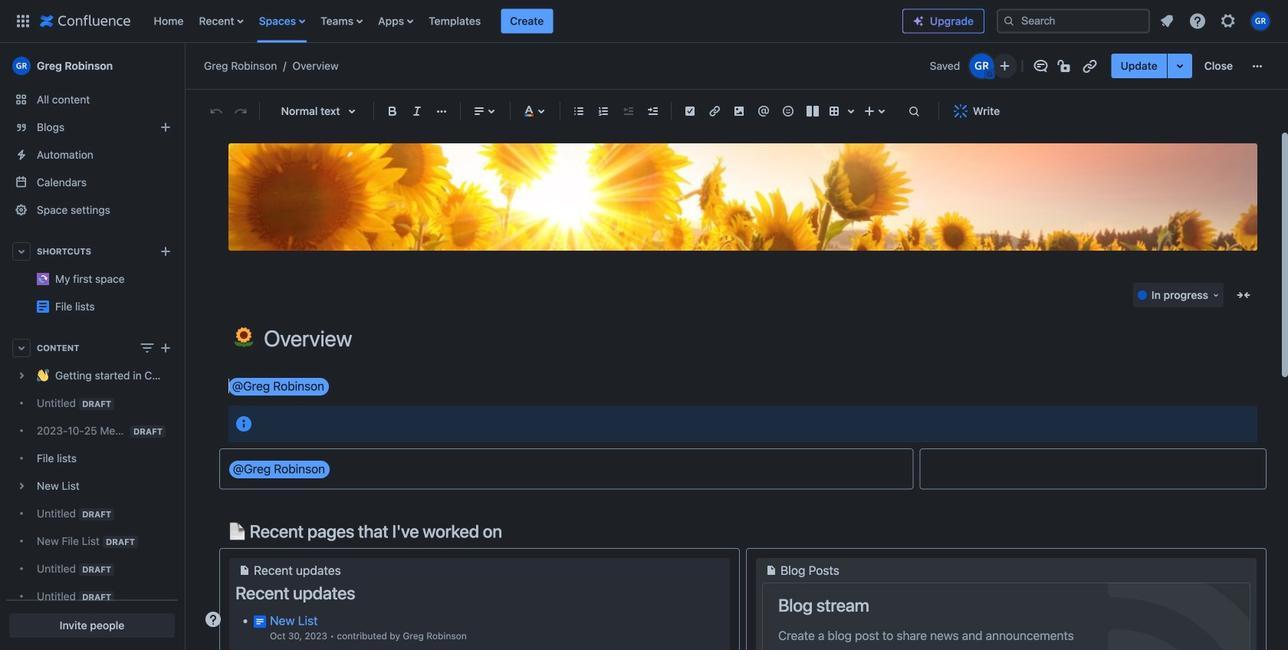 Task type: locate. For each thing, give the bounding box(es) containing it.
find and replace image
[[905, 102, 923, 120]]

None search field
[[997, 9, 1150, 33]]

list formating group
[[567, 99, 665, 123]]

create a blog image
[[156, 118, 175, 137]]

make page fixed-width image
[[1235, 286, 1253, 304]]

list item
[[501, 9, 553, 33]]

list
[[146, 0, 903, 43], [1153, 7, 1279, 35]]

appswitcher icon image
[[14, 12, 32, 30]]

numbered list ⌘⇧7 image
[[594, 102, 613, 120]]

comment icon image
[[1032, 57, 1050, 75]]

recent updates image
[[235, 561, 254, 580]]

premium image
[[913, 15, 925, 27]]

confluence image
[[40, 12, 131, 30], [40, 12, 131, 30]]

create a page image
[[156, 339, 175, 357]]

change view image
[[138, 339, 156, 357]]

more image
[[1249, 57, 1267, 75]]

list for "appswitcher icon"
[[146, 0, 903, 43]]

Main content area, start typing to enter text. text field
[[219, 376, 1267, 650]]

tree
[[6, 362, 178, 650]]

panel info image
[[235, 415, 253, 433]]

0 horizontal spatial list
[[146, 0, 903, 43]]

layouts image
[[804, 102, 822, 120]]

1 horizontal spatial list
[[1153, 7, 1279, 35]]

list for "premium" icon
[[1153, 7, 1279, 35]]

space element
[[0, 43, 184, 650]]

no restrictions image
[[1056, 57, 1075, 75]]

table size image
[[842, 102, 860, 120]]

text formatting group
[[380, 99, 454, 123]]

settings icon image
[[1219, 12, 1238, 30]]

adjust update settings image
[[1171, 57, 1189, 75]]

more formatting image
[[433, 102, 451, 120]]

add shortcut image
[[156, 242, 175, 261]]

group
[[1112, 54, 1242, 78]]

copy link image
[[1081, 57, 1099, 75]]

banner
[[0, 0, 1288, 43]]

list item inside list
[[501, 9, 553, 33]]

global element
[[9, 0, 903, 43]]

notification icon image
[[1158, 12, 1176, 30]]



Task type: describe. For each thing, give the bounding box(es) containing it.
tree inside the space element
[[6, 362, 178, 650]]

search image
[[1003, 15, 1015, 27]]

help icon image
[[1189, 12, 1207, 30]]

indent tab image
[[643, 102, 662, 120]]

table ⇧⌥t image
[[825, 102, 844, 120]]

:sunflower: image
[[234, 327, 254, 347]]

mention @ image
[[755, 102, 773, 120]]

:sunflower: image
[[234, 327, 254, 347]]

bullet list ⌘⇧8 image
[[570, 102, 588, 120]]

italic ⌘i image
[[408, 102, 426, 120]]

align left image
[[470, 102, 489, 120]]

bold ⌘b image
[[383, 102, 402, 120]]

invite to edit image
[[996, 57, 1014, 75]]

Give this page a title text field
[[264, 326, 1258, 351]]

action item [] image
[[681, 102, 699, 120]]

add image, video, or file image
[[730, 102, 749, 120]]

link ⌘k image
[[706, 102, 724, 120]]

blog posts image
[[762, 561, 781, 580]]

collapse sidebar image
[[167, 51, 201, 81]]

file lists image
[[37, 301, 49, 313]]

emoji : image
[[779, 102, 798, 120]]

Search field
[[997, 9, 1150, 33]]



Task type: vqa. For each thing, say whether or not it's contained in the screenshot.
global element
yes



